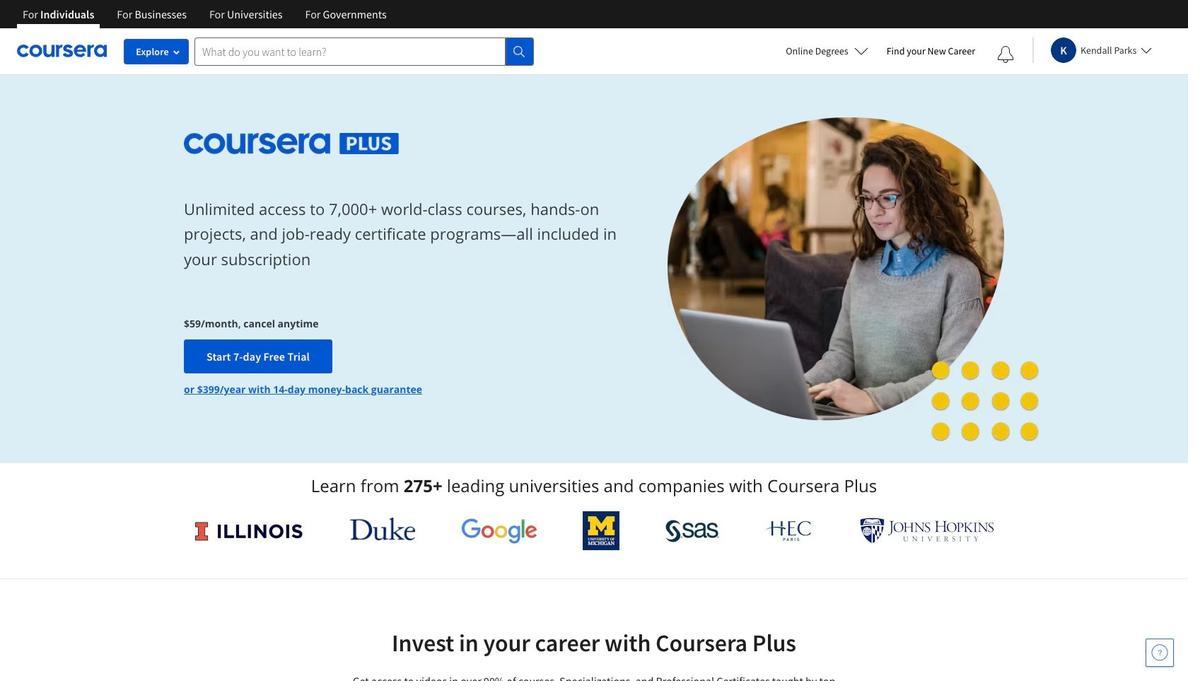 Task type: locate. For each thing, give the bounding box(es) containing it.
duke university image
[[350, 518, 415, 540]]

google image
[[461, 518, 537, 544]]

johns hopkins university image
[[860, 518, 995, 544]]

help center image
[[1152, 644, 1169, 661]]

None search field
[[195, 37, 534, 65]]

sas image
[[666, 520, 719, 542]]

What do you want to learn? text field
[[195, 37, 506, 65]]



Task type: vqa. For each thing, say whether or not it's contained in the screenshot.
To
no



Task type: describe. For each thing, give the bounding box(es) containing it.
hec paris image
[[765, 516, 815, 545]]

coursera plus image
[[184, 133, 399, 154]]

coursera image
[[17, 40, 107, 62]]

university of michigan image
[[583, 511, 620, 550]]

university of illinois at urbana-champaign image
[[194, 520, 304, 542]]

banner navigation
[[11, 0, 398, 28]]



